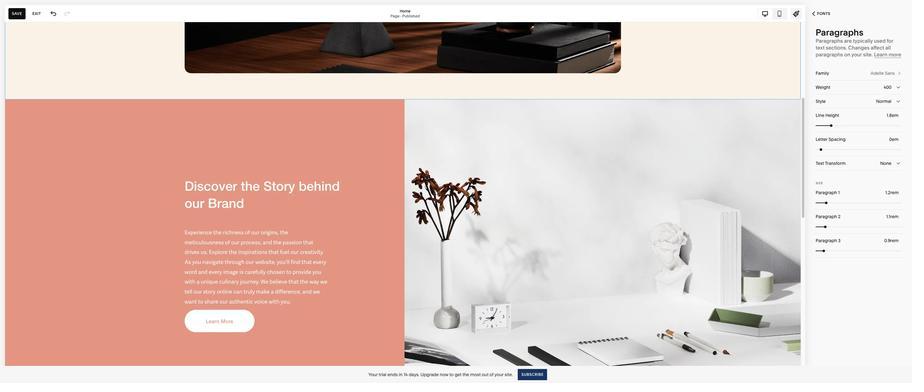 Task type: vqa. For each thing, say whether or not it's contained in the screenshot.
the "over" in the POPPINS THE QUICK BROWN FOX JUMPS OVER THE LAZY DOG.
no



Task type: locate. For each thing, give the bounding box(es) containing it.
your down changes
[[852, 51, 862, 58]]

2 paragraphs from the top
[[816, 38, 843, 44]]

paragraph down size on the top right of the page
[[816, 190, 837, 196]]

spacing
[[829, 137, 846, 142]]

paragraphs
[[816, 27, 864, 38], [816, 38, 843, 44]]

letter spacing
[[816, 137, 846, 142]]

text
[[816, 161, 824, 166]]

2 paragraph from the top
[[816, 214, 837, 220]]

learn more
[[874, 51, 902, 58]]

exit
[[32, 11, 41, 16]]

1 vertical spatial your
[[495, 372, 504, 378]]

site. down changes
[[863, 51, 873, 58]]

home
[[400, 9, 411, 13]]

0 vertical spatial your
[[852, 51, 862, 58]]

weight
[[816, 85, 831, 90]]

paragraphs
[[816, 51, 843, 58]]

1 horizontal spatial your
[[852, 51, 862, 58]]

Letter Spacing range field
[[816, 143, 902, 156]]

published
[[402, 14, 420, 18]]

subscribe button
[[518, 369, 547, 381]]

0 horizontal spatial your
[[495, 372, 504, 378]]

Paragraph 2 range field
[[816, 220, 902, 234]]

changes
[[849, 45, 870, 51]]

your inside paragraphs are typically used for text sections. changes affect all paragraphs on your site.
[[852, 51, 862, 58]]

paragraph
[[816, 190, 837, 196], [816, 214, 837, 220], [816, 238, 837, 244]]

1 vertical spatial paragraph
[[816, 214, 837, 220]]

home page · published
[[391, 9, 420, 18]]

your
[[852, 51, 862, 58], [495, 372, 504, 378]]

Paragraph 1 range field
[[816, 196, 902, 210]]

2
[[838, 214, 841, 220]]

height
[[826, 113, 839, 118]]

paragraph 2
[[816, 214, 841, 220]]

paragraph for paragraph 1
[[816, 190, 837, 196]]

tab list
[[758, 9, 787, 19]]

Line Height range field
[[816, 119, 902, 132]]

0 vertical spatial paragraph
[[816, 190, 837, 196]]

letter
[[816, 137, 828, 142]]

typically
[[853, 38, 873, 44]]

paragraphs inside paragraphs are typically used for text sections. changes affect all paragraphs on your site.
[[816, 38, 843, 44]]

3 paragraph from the top
[[816, 238, 837, 244]]

site.
[[863, 51, 873, 58], [505, 372, 513, 378]]

page
[[391, 14, 400, 18]]

paragraph left 3
[[816, 238, 837, 244]]

400
[[884, 85, 892, 90]]

1
[[838, 190, 840, 196]]

trial
[[379, 372, 387, 378]]

are
[[844, 38, 852, 44]]

affect
[[871, 45, 885, 51]]

paragraph for paragraph 2
[[816, 214, 837, 220]]

more
[[889, 51, 902, 58]]

1 paragraphs from the top
[[816, 27, 864, 38]]

None field
[[816, 81, 902, 94], [816, 95, 902, 108], [816, 157, 902, 170], [816, 81, 902, 94], [816, 95, 902, 108], [816, 157, 902, 170]]

on
[[845, 51, 851, 58]]

ends
[[388, 372, 398, 378]]

paragraphs for paragraphs are typically used for text sections. changes affect all paragraphs on your site.
[[816, 38, 843, 44]]

site. right of
[[505, 372, 513, 378]]

paragraph left '2'
[[816, 214, 837, 220]]

your
[[369, 372, 378, 378]]

1 vertical spatial site.
[[505, 372, 513, 378]]

now
[[440, 372, 449, 378]]

adelle sans
[[871, 71, 895, 76]]

0 vertical spatial site.
[[863, 51, 873, 58]]

·
[[401, 14, 401, 18]]

1 horizontal spatial site.
[[863, 51, 873, 58]]

fonts
[[818, 11, 831, 16]]

2 vertical spatial paragraph
[[816, 238, 837, 244]]

1 paragraph from the top
[[816, 190, 837, 196]]

line height
[[816, 113, 839, 118]]

days.
[[409, 372, 420, 378]]

your right of
[[495, 372, 504, 378]]



Task type: describe. For each thing, give the bounding box(es) containing it.
paragraphs for paragraphs
[[816, 27, 864, 38]]

text transform
[[816, 161, 846, 166]]

subscribe
[[522, 372, 544, 377]]

for
[[887, 38, 894, 44]]

transform
[[825, 161, 846, 166]]

fonts button
[[806, 7, 838, 21]]

paragraph 3
[[816, 238, 841, 244]]

get
[[455, 372, 462, 378]]

adelle
[[871, 71, 884, 76]]

0 horizontal spatial site.
[[505, 372, 513, 378]]

most
[[470, 372, 481, 378]]

size
[[816, 182, 823, 185]]

to
[[450, 372, 454, 378]]

out
[[482, 372, 489, 378]]

family
[[816, 71, 829, 76]]

sections.
[[826, 45, 847, 51]]

all
[[886, 45, 891, 51]]

your trial ends in 14 days. upgrade now to get the most out of your site.
[[369, 372, 513, 378]]

save button
[[8, 8, 25, 19]]

of
[[490, 372, 494, 378]]

learn
[[874, 51, 888, 58]]

save
[[12, 11, 22, 16]]

site. inside paragraphs are typically used for text sections. changes affect all paragraphs on your site.
[[863, 51, 873, 58]]

Paragraph 3 range field
[[816, 244, 902, 258]]

3
[[838, 238, 841, 244]]

14
[[404, 372, 408, 378]]

Line Height text field
[[887, 112, 900, 119]]

learn more link
[[874, 51, 902, 58]]

exit button
[[29, 8, 44, 19]]

in
[[399, 372, 403, 378]]

Letter Spacing text field
[[890, 136, 900, 143]]

paragraph 1
[[816, 190, 840, 196]]

Paragraph 1 text field
[[886, 189, 900, 196]]

used
[[874, 38, 886, 44]]

normal
[[877, 99, 892, 104]]

line
[[816, 113, 825, 118]]

Paragraph 3 text field
[[885, 237, 900, 244]]

paragraphs are typically used for text sections. changes affect all paragraphs on your site.
[[816, 38, 894, 58]]

upgrade
[[421, 372, 439, 378]]

none
[[881, 161, 892, 166]]

style
[[816, 99, 826, 104]]

sans
[[885, 71, 895, 76]]

the
[[463, 372, 469, 378]]

text
[[816, 45, 825, 51]]

Paragraph 2 text field
[[886, 213, 900, 220]]

paragraph for paragraph 3
[[816, 238, 837, 244]]



